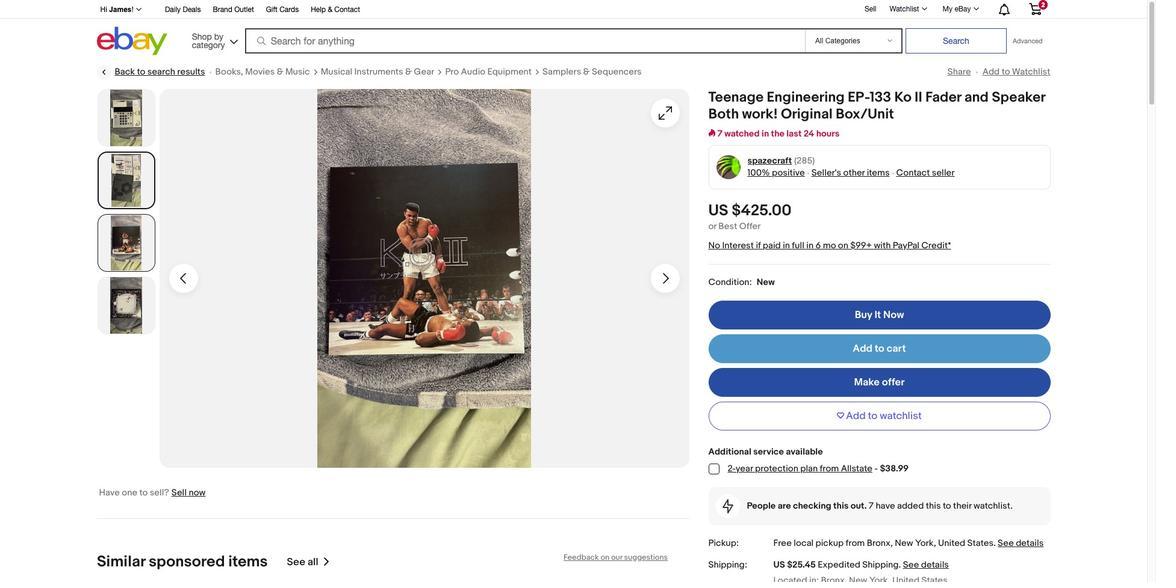 Task type: describe. For each thing, give the bounding box(es) containing it.
books, movies & music
[[215, 66, 310, 78]]

their
[[953, 501, 972, 512]]

people are checking this out. 7 have added this to their watchlist.
[[747, 501, 1013, 512]]

2 link
[[1022, 0, 1049, 17]]

us for $425.00
[[708, 202, 728, 220]]

1 horizontal spatial contact
[[896, 167, 930, 179]]

condition: new
[[708, 277, 775, 288]]

1 horizontal spatial see
[[903, 560, 919, 571]]

picture 2 of 4 image
[[98, 153, 154, 208]]

spazecraft link
[[748, 155, 792, 167]]

expedited
[[818, 560, 860, 571]]

& inside account 'navigation'
[[328, 5, 332, 14]]

0 horizontal spatial in
[[762, 128, 769, 140]]

plan
[[800, 464, 818, 475]]

see all link
[[287, 553, 330, 572]]

expedited shipping . see details
[[818, 560, 949, 571]]

are
[[778, 501, 791, 512]]

1 vertical spatial details
[[921, 560, 949, 571]]

musical instruments & gear
[[321, 66, 434, 78]]

shipping
[[862, 560, 899, 571]]

(285)
[[794, 155, 815, 167]]

offer
[[739, 221, 761, 232]]

teenage engineering ep-133 ko ii fader and speaker both work! original box/unit - picture 3 of 4 image
[[159, 89, 689, 468]]

$25.45
[[787, 560, 816, 571]]

additional service available
[[708, 447, 823, 458]]

picture 1 of 4 image
[[98, 90, 154, 146]]

ebay
[[955, 5, 971, 13]]

1 vertical spatial on
[[600, 553, 609, 563]]

1 vertical spatial .
[[899, 560, 901, 571]]

credit*
[[921, 240, 951, 252]]

category
[[192, 40, 225, 50]]

us for $25.45
[[773, 560, 785, 571]]

to for cart
[[875, 343, 884, 355]]

or
[[708, 221, 717, 232]]

equipment
[[487, 66, 532, 78]]

to for search
[[137, 66, 145, 78]]

ko
[[894, 89, 912, 106]]

1 horizontal spatial see details link
[[998, 538, 1044, 550]]

$425.00
[[732, 202, 792, 220]]

all
[[307, 557, 318, 569]]

ep-
[[848, 89, 870, 106]]

watchlist.
[[974, 501, 1013, 512]]

service
[[753, 447, 784, 458]]

add for add to watchlist
[[846, 411, 866, 423]]

fader
[[925, 89, 961, 106]]

back
[[115, 66, 135, 78]]

books,
[[215, 66, 243, 78]]

picture 3 of 4 image
[[98, 215, 154, 272]]

similar
[[97, 553, 145, 572]]

add to cart
[[853, 343, 906, 355]]

feedback on our suggestions
[[563, 553, 667, 563]]

100% positive link
[[748, 167, 805, 179]]

daily deals link
[[165, 4, 201, 17]]

2 this from the left
[[926, 501, 941, 512]]

music
[[285, 66, 310, 78]]

the
[[771, 128, 785, 140]]

with
[[874, 240, 891, 252]]

100% positive
[[748, 167, 805, 179]]

add to watchlist
[[846, 411, 922, 423]]

Search for anything text field
[[247, 30, 803, 52]]

ii
[[915, 89, 922, 106]]

picture 4 of 4 image
[[98, 278, 154, 334]]

checking
[[793, 501, 831, 512]]

deals
[[183, 5, 201, 14]]

share
[[948, 66, 971, 78]]

-
[[874, 464, 878, 475]]

pickup
[[816, 538, 844, 550]]

one
[[122, 488, 137, 499]]

best
[[719, 221, 737, 232]]

paypal
[[893, 240, 919, 252]]

1 horizontal spatial on
[[838, 240, 848, 252]]

pickup:
[[708, 538, 739, 550]]

0 vertical spatial new
[[757, 277, 775, 288]]

have one to sell? sell now
[[99, 488, 206, 499]]

other
[[843, 167, 865, 179]]

brand
[[213, 5, 232, 14]]

buy it now
[[855, 309, 904, 322]]

hours
[[816, 128, 840, 140]]

daily deals
[[165, 5, 201, 14]]

shop by category banner
[[94, 0, 1050, 58]]

1 horizontal spatial 7
[[869, 501, 874, 512]]

hi james !
[[100, 5, 134, 14]]

free local pickup from bronx, new york, united states . see details
[[773, 538, 1044, 550]]

to for watchlist
[[1002, 66, 1010, 78]]

no interest if paid in full in 6 mo on $99+ with paypal credit*
[[708, 240, 951, 252]]

seller
[[932, 167, 955, 179]]

spazecraft image
[[716, 155, 741, 180]]

watchlist link
[[883, 2, 932, 16]]

instruments
[[354, 66, 403, 78]]

teenage
[[708, 89, 764, 106]]

my ebay
[[943, 5, 971, 13]]

back to search results
[[115, 66, 205, 78]]

0 vertical spatial from
[[820, 464, 839, 475]]

& inside "link"
[[277, 66, 283, 78]]

add for add to watchlist
[[982, 66, 1000, 78]]

local
[[794, 538, 814, 550]]

to for watchlist
[[868, 411, 878, 423]]



Task type: vqa. For each thing, say whether or not it's contained in the screenshot.
Gear
yes



Task type: locate. For each thing, give the bounding box(es) containing it.
daily
[[165, 5, 181, 14]]

1 horizontal spatial us
[[773, 560, 785, 571]]

1 vertical spatial 7
[[869, 501, 874, 512]]

6
[[816, 240, 821, 252]]

0 vertical spatial contact
[[334, 5, 360, 14]]

see details link down york, at the right of page
[[903, 560, 949, 571]]

advanced
[[1013, 37, 1043, 45]]

now
[[883, 309, 904, 322]]

to right back
[[137, 66, 145, 78]]

7 right out.
[[869, 501, 874, 512]]

on right the mo
[[838, 240, 848, 252]]

this
[[833, 501, 849, 512], [926, 501, 941, 512]]

musical
[[321, 66, 352, 78]]

from left bronx,
[[846, 538, 865, 550]]

cards
[[279, 5, 299, 14]]

add left "cart"
[[853, 343, 873, 355]]

items
[[867, 167, 890, 179], [228, 553, 267, 572]]

. down watchlist.
[[993, 538, 996, 550]]

gift
[[266, 5, 277, 14]]

from right plan
[[820, 464, 839, 475]]

samplers & sequencers link
[[543, 66, 642, 78]]

available
[[786, 447, 823, 458]]

2 vertical spatial add
[[846, 411, 866, 423]]

0 vertical spatial details
[[1016, 538, 1044, 550]]

feedback on our suggestions link
[[563, 553, 667, 563]]

sell link
[[859, 5, 882, 13]]

contact left the seller
[[896, 167, 930, 179]]

to left "cart"
[[875, 343, 884, 355]]

this left out.
[[833, 501, 849, 512]]

1 horizontal spatial this
[[926, 501, 941, 512]]

no
[[708, 240, 720, 252]]

0 horizontal spatial this
[[833, 501, 849, 512]]

0 vertical spatial add
[[982, 66, 1000, 78]]

& right help
[[328, 5, 332, 14]]

to up speaker
[[1002, 66, 1010, 78]]

0 vertical spatial on
[[838, 240, 848, 252]]

items right other
[[867, 167, 890, 179]]

in left the
[[762, 128, 769, 140]]

none submit inside shop by category banner
[[906, 28, 1007, 54]]

0 vertical spatial sell
[[865, 5, 876, 13]]

samplers & sequencers
[[543, 66, 642, 78]]

my
[[943, 5, 953, 13]]

1 horizontal spatial watchlist
[[1012, 66, 1050, 78]]

add to watchlist link
[[982, 66, 1050, 78]]

0 vertical spatial items
[[867, 167, 890, 179]]

see right "states"
[[998, 538, 1014, 550]]

share button
[[948, 66, 971, 78]]

our
[[611, 553, 622, 563]]

shipping:
[[708, 560, 747, 571]]

both
[[708, 106, 739, 123]]

to
[[137, 66, 145, 78], [1002, 66, 1010, 78], [875, 343, 884, 355], [868, 411, 878, 423], [139, 488, 148, 499], [943, 501, 951, 512]]

1 vertical spatial us
[[773, 560, 785, 571]]

0 horizontal spatial see details link
[[903, 560, 949, 571]]

0 vertical spatial watchlist
[[890, 5, 919, 13]]

add down 'make'
[[846, 411, 866, 423]]

2 horizontal spatial see
[[998, 538, 1014, 550]]

pro audio equipment link
[[445, 66, 532, 78]]

add to watchlist
[[982, 66, 1050, 78]]

0 horizontal spatial contact
[[334, 5, 360, 14]]

account navigation
[[94, 0, 1050, 19]]

$38.99
[[880, 464, 909, 475]]

24
[[804, 128, 814, 140]]

0 horizontal spatial sell
[[171, 488, 187, 499]]

0 horizontal spatial on
[[600, 553, 609, 563]]

us down free
[[773, 560, 785, 571]]

see
[[998, 538, 1014, 550], [287, 557, 305, 569], [903, 560, 919, 571]]

us inside the "us $425.00 or best offer"
[[708, 202, 728, 220]]

contact inside account 'navigation'
[[334, 5, 360, 14]]

pro audio equipment
[[445, 66, 532, 78]]

2-
[[728, 464, 736, 475]]

add up and
[[982, 66, 1000, 78]]

0 vertical spatial see details link
[[998, 538, 1044, 550]]

brand outlet
[[213, 5, 254, 14]]

added
[[897, 501, 924, 512]]

sell inside account 'navigation'
[[865, 5, 876, 13]]

make offer link
[[708, 368, 1050, 397]]

$99+
[[850, 240, 872, 252]]

see all
[[287, 557, 318, 569]]

1 vertical spatial sell
[[171, 488, 187, 499]]

1 vertical spatial contact
[[896, 167, 930, 179]]

1 vertical spatial watchlist
[[1012, 66, 1050, 78]]

make offer
[[854, 377, 905, 389]]

0 horizontal spatial see
[[287, 557, 305, 569]]

buy it now link
[[708, 301, 1050, 330]]

interest
[[722, 240, 754, 252]]

7 down both
[[717, 128, 723, 140]]

shop
[[192, 32, 212, 41]]

last
[[787, 128, 802, 140]]

paid
[[763, 240, 781, 252]]

protection
[[755, 464, 798, 475]]

new
[[757, 277, 775, 288], [895, 538, 913, 550]]

suggestions
[[624, 553, 667, 563]]

& left "gear"
[[405, 66, 412, 78]]

with details__icon image
[[722, 500, 733, 514]]

0 vertical spatial 7
[[717, 128, 723, 140]]

0 vertical spatial us
[[708, 202, 728, 220]]

original
[[781, 106, 833, 123]]

1 horizontal spatial in
[[783, 240, 790, 252]]

see details link right "states"
[[998, 538, 1044, 550]]

this right added
[[926, 501, 941, 512]]

us up or in the top of the page
[[708, 202, 728, 220]]

on left our at right bottom
[[600, 553, 609, 563]]

0 horizontal spatial new
[[757, 277, 775, 288]]

7 watched in the last 24 hours
[[717, 128, 840, 140]]

watchlist right 'sell' link at top right
[[890, 5, 919, 13]]

add inside button
[[846, 411, 866, 423]]

gift cards link
[[266, 4, 299, 17]]

See all text field
[[287, 557, 318, 569]]

items for similar sponsored items
[[228, 553, 267, 572]]

have
[[876, 501, 895, 512]]

0 horizontal spatial 7
[[717, 128, 723, 140]]

seller's other items link
[[811, 167, 890, 179]]

audio
[[461, 66, 485, 78]]

1 vertical spatial new
[[895, 538, 913, 550]]

out.
[[851, 501, 867, 512]]

items for seller's other items
[[867, 167, 890, 179]]

1 horizontal spatial new
[[895, 538, 913, 550]]

1 this from the left
[[833, 501, 849, 512]]

add for add to cart
[[853, 343, 873, 355]]

sequencers
[[592, 66, 642, 78]]

.
[[993, 538, 996, 550], [899, 560, 901, 571]]

1 horizontal spatial items
[[867, 167, 890, 179]]

0 horizontal spatial .
[[899, 560, 901, 571]]

us $425.00 or best offer
[[708, 202, 792, 232]]

contact right help
[[334, 5, 360, 14]]

None submit
[[906, 28, 1007, 54]]

contact
[[334, 5, 360, 14], [896, 167, 930, 179]]

0 horizontal spatial us
[[708, 202, 728, 220]]

sell now link
[[171, 488, 206, 499]]

1 vertical spatial from
[[846, 538, 865, 550]]

in left full
[[783, 240, 790, 252]]

1 horizontal spatial details
[[1016, 538, 1044, 550]]

1 horizontal spatial .
[[993, 538, 996, 550]]

if
[[756, 240, 761, 252]]

to left "watchlist"
[[868, 411, 878, 423]]

condition:
[[708, 277, 752, 288]]

spazecraft
[[748, 155, 792, 167]]

watchlist
[[880, 411, 922, 423]]

2
[[1041, 1, 1045, 8]]

books, movies & music link
[[215, 66, 310, 78]]

0 horizontal spatial watchlist
[[890, 5, 919, 13]]

sell left now
[[171, 488, 187, 499]]

watched
[[725, 128, 760, 140]]

2 horizontal spatial in
[[806, 240, 814, 252]]

1 vertical spatial add
[[853, 343, 873, 355]]

items left see all in the bottom of the page
[[228, 553, 267, 572]]

. down the free local pickup from bronx, new york, united states . see details
[[899, 560, 901, 571]]

sell left watchlist link
[[865, 5, 876, 13]]

to right one at the left of the page
[[139, 488, 148, 499]]

samplers
[[543, 66, 581, 78]]

1 vertical spatial see details link
[[903, 560, 949, 571]]

back to search results link
[[97, 65, 205, 79]]

buy
[[855, 309, 872, 322]]

100%
[[748, 167, 770, 179]]

feedback
[[563, 553, 599, 563]]

watchlist inside account 'navigation'
[[890, 5, 919, 13]]

engineering
[[767, 89, 845, 106]]

seller's
[[811, 167, 841, 179]]

1 vertical spatial items
[[228, 553, 267, 572]]

0 horizontal spatial items
[[228, 553, 267, 572]]

pro
[[445, 66, 459, 78]]

0 horizontal spatial details
[[921, 560, 949, 571]]

1 horizontal spatial from
[[846, 538, 865, 550]]

in left 6
[[806, 240, 814, 252]]

1 horizontal spatial sell
[[865, 5, 876, 13]]

new left york, at the right of page
[[895, 538, 913, 550]]

shop by category button
[[186, 27, 241, 53]]

watchlist up speaker
[[1012, 66, 1050, 78]]

new right "condition:"
[[757, 277, 775, 288]]

to left their
[[943, 501, 951, 512]]

& right samplers
[[583, 66, 590, 78]]

add to watchlist button
[[708, 402, 1050, 431]]

gift cards
[[266, 5, 299, 14]]

offer
[[882, 377, 905, 389]]

2-year protection plan from allstate - $38.99
[[728, 464, 909, 475]]

us $25.45
[[773, 560, 816, 571]]

&
[[328, 5, 332, 14], [277, 66, 283, 78], [405, 66, 412, 78], [583, 66, 590, 78]]

& left music
[[277, 66, 283, 78]]

details down york, at the right of page
[[921, 560, 949, 571]]

details right "states"
[[1016, 538, 1044, 550]]

see left all
[[287, 557, 305, 569]]

0 horizontal spatial from
[[820, 464, 839, 475]]

results
[[177, 66, 205, 78]]

see down the free local pickup from bronx, new york, united states . see details
[[903, 560, 919, 571]]

teenage engineering ep-133 ko ii fader and speaker both work! original box/unit
[[708, 89, 1045, 123]]

to inside button
[[868, 411, 878, 423]]

0 vertical spatial .
[[993, 538, 996, 550]]



